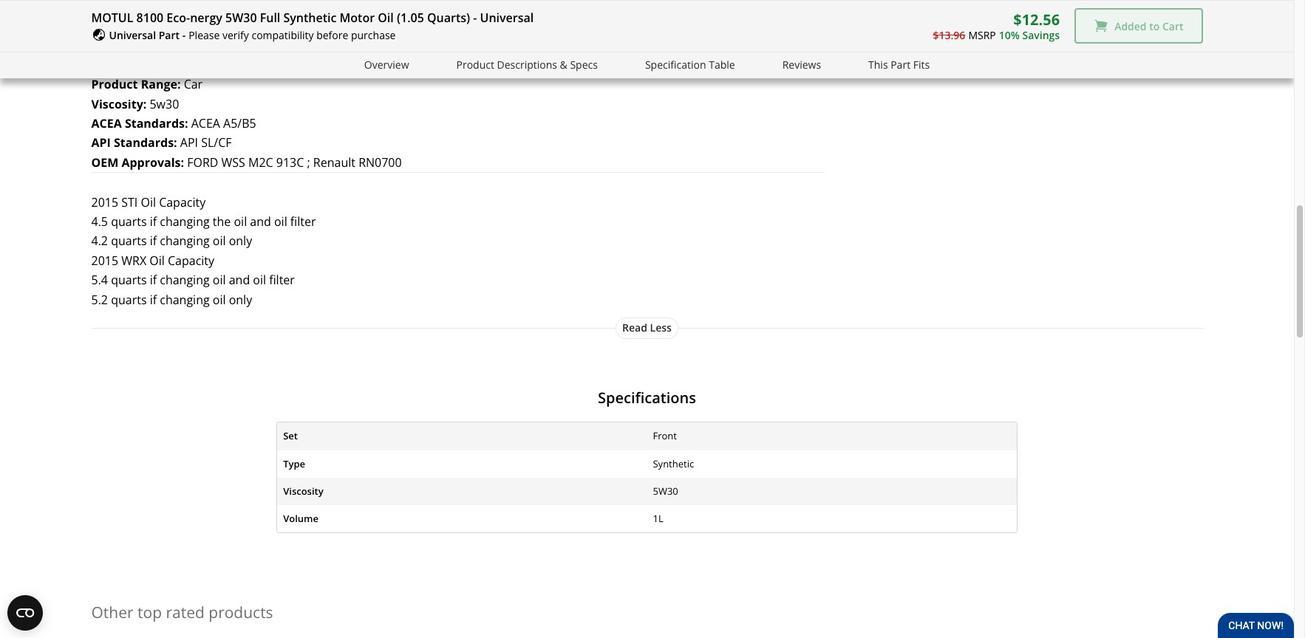 Task type: vqa. For each thing, say whether or not it's contained in the screenshot.


Task type: locate. For each thing, give the bounding box(es) containing it.
and right the the
[[250, 214, 271, 230]]

1 changing from the top
[[160, 214, 210, 230]]

api up ford on the left of page
[[180, 135, 198, 151]]

part for universal
[[159, 28, 180, 42]]

synthetic
[[283, 10, 337, 26], [653, 457, 694, 471]]

standards: down '5w30'
[[125, 115, 188, 132]]

universal part - please verify compatibility before purchase
[[109, 28, 396, 42]]

reviews link
[[782, 57, 821, 74]]

2015 down 4.2
[[91, 253, 118, 269]]

- right the quarts)
[[473, 10, 477, 26]]

1 vertical spatial product
[[91, 76, 138, 93]]

product descriptions & specs link
[[456, 57, 598, 74]]

product inside product range: car viscosity: 5w30 acea standards: acea a5/b5 api standards: api sl/cf oem approvals: ford wss m2c 913c ; renault rn0700
[[91, 76, 138, 93]]

2 api from the left
[[180, 135, 198, 151]]

nergy
[[190, 10, 222, 26]]

top
[[137, 602, 162, 623]]

acea up sl/cf
[[191, 115, 220, 132]]

0 horizontal spatial product
[[91, 76, 138, 93]]

engine up the 4-
[[165, 18, 202, 34]]

and down the the
[[229, 272, 250, 288]]

universal up "product descriptions & specs"
[[480, 10, 534, 26]]

0 vertical spatial 5w30
[[225, 10, 257, 26]]

1 vertical spatial part
[[891, 57, 911, 72]]

part
[[159, 28, 180, 42], [891, 57, 911, 72]]

purchase
[[351, 28, 396, 42]]

2015
[[91, 194, 118, 210], [91, 253, 118, 269]]

0 vertical spatial standards:
[[125, 115, 188, 132]]

wrx
[[121, 253, 146, 269]]

quarts up wrx
[[111, 233, 147, 249]]

if right 4.2
[[150, 233, 157, 249]]

1 horizontal spatial product
[[456, 57, 494, 72]]

-
[[473, 10, 477, 26], [182, 28, 186, 42]]

application: engine lubricants engine type: 4-stroke
[[91, 18, 260, 54]]

filter
[[290, 214, 316, 230], [269, 272, 295, 288]]

and
[[250, 214, 271, 230], [229, 272, 250, 288]]

descriptions
[[497, 57, 557, 72]]

product range: car viscosity: 5w30 acea standards: acea a5/b5 api standards: api sl/cf oem approvals: ford wss m2c 913c ; renault rn0700
[[91, 76, 402, 171]]

verify
[[222, 28, 249, 42]]

1 vertical spatial and
[[229, 272, 250, 288]]

range:
[[141, 76, 181, 93]]

0 vertical spatial engine
[[165, 18, 202, 34]]

viscosity
[[283, 485, 324, 498]]

1 vertical spatial universal
[[109, 28, 156, 42]]

1 2015 from the top
[[91, 194, 118, 210]]

1 vertical spatial engine
[[91, 37, 131, 54]]

motul
[[91, 10, 133, 26]]

quarts
[[111, 214, 147, 230], [111, 233, 147, 249], [111, 272, 147, 288], [111, 292, 147, 308]]

1 vertical spatial 5w30
[[653, 485, 678, 498]]

full
[[260, 10, 280, 26]]

0 horizontal spatial acea
[[91, 115, 122, 132]]

standards: up approvals:
[[114, 135, 177, 151]]

4.2
[[91, 233, 108, 249]]

0 vertical spatial universal
[[480, 10, 534, 26]]

wss
[[221, 154, 245, 171]]

oil right sti
[[141, 194, 156, 210]]

synthetic down front
[[653, 457, 694, 471]]

before
[[316, 28, 348, 42]]

if right 4.5
[[150, 214, 157, 230]]

added to cart button
[[1075, 8, 1203, 44]]

0 horizontal spatial synthetic
[[283, 10, 337, 26]]

1 vertical spatial 2015
[[91, 253, 118, 269]]

if right 5.2
[[150, 292, 157, 308]]

part left fits
[[891, 57, 911, 72]]

1 horizontal spatial api
[[180, 135, 198, 151]]

universal down 8100
[[109, 28, 156, 42]]

standards:
[[125, 115, 188, 132], [114, 135, 177, 151]]

5w30
[[225, 10, 257, 26], [653, 485, 678, 498]]

quarts right 5.2
[[111, 292, 147, 308]]

universal
[[480, 10, 534, 26], [109, 28, 156, 42]]

specification
[[645, 57, 706, 72]]

products
[[209, 602, 273, 623]]

only
[[229, 233, 252, 249], [229, 292, 252, 308]]

other
[[91, 602, 133, 623]]

0 vertical spatial only
[[229, 233, 252, 249]]

table
[[709, 57, 735, 72]]

overview link
[[364, 57, 409, 74]]

&
[[560, 57, 568, 72]]

capacity down the the
[[168, 253, 214, 269]]

0 horizontal spatial api
[[91, 135, 111, 151]]

rn0700
[[359, 154, 402, 171]]

if
[[150, 214, 157, 230], [150, 233, 157, 249], [150, 272, 157, 288], [150, 292, 157, 308]]

1l
[[653, 512, 664, 525]]

0 vertical spatial 2015
[[91, 194, 118, 210]]

synthetic up before
[[283, 10, 337, 26]]

part down 'eco-'
[[159, 28, 180, 42]]

quarts down wrx
[[111, 272, 147, 288]]

oil
[[378, 10, 394, 26], [141, 194, 156, 210], [150, 253, 165, 269]]

1 horizontal spatial 5w30
[[653, 485, 678, 498]]

1 horizontal spatial part
[[891, 57, 911, 72]]

volume
[[283, 512, 319, 525]]

lubricants
[[205, 18, 260, 34]]

(1.05
[[397, 10, 424, 26]]

if right 5.4
[[150, 272, 157, 288]]

engine
[[165, 18, 202, 34], [91, 37, 131, 54]]

overview
[[364, 57, 409, 72]]

0 vertical spatial -
[[473, 10, 477, 26]]

acea down "viscosity:" at the left top of the page
[[91, 115, 122, 132]]

5w30 up the 1l
[[653, 485, 678, 498]]

1 only from the top
[[229, 233, 252, 249]]

1 horizontal spatial synthetic
[[653, 457, 694, 471]]

oil up purchase
[[378, 10, 394, 26]]

4 changing from the top
[[160, 292, 210, 308]]

oil
[[234, 214, 247, 230], [274, 214, 287, 230], [213, 233, 226, 249], [213, 272, 226, 288], [253, 272, 266, 288], [213, 292, 226, 308]]

1 horizontal spatial acea
[[191, 115, 220, 132]]

2 vertical spatial oil
[[150, 253, 165, 269]]

m2c
[[248, 154, 273, 171]]

capacity
[[159, 194, 206, 210], [168, 253, 214, 269]]

a5/b5
[[223, 115, 256, 132]]

product up "viscosity:" at the left top of the page
[[91, 76, 138, 93]]

api
[[91, 135, 111, 151], [180, 135, 198, 151]]

0 horizontal spatial part
[[159, 28, 180, 42]]

0 vertical spatial part
[[159, 28, 180, 42]]

please
[[189, 28, 220, 42]]

engine down application:
[[91, 37, 131, 54]]

913c
[[276, 154, 304, 171]]

other top rated products
[[91, 602, 273, 623]]

application:
[[91, 18, 162, 34]]

motor
[[340, 10, 375, 26]]

specs
[[570, 57, 598, 72]]

1 vertical spatial only
[[229, 292, 252, 308]]

10%
[[999, 28, 1020, 42]]

0 horizontal spatial -
[[182, 28, 186, 42]]

type
[[283, 457, 305, 471]]

this part fits link
[[869, 57, 930, 74]]

capacity down ford on the left of page
[[159, 194, 206, 210]]

sti
[[121, 194, 138, 210]]

to
[[1150, 19, 1160, 33]]

oil right wrx
[[150, 253, 165, 269]]

0 horizontal spatial 5w30
[[225, 10, 257, 26]]

1 vertical spatial synthetic
[[653, 457, 694, 471]]

- right the 4-
[[182, 28, 186, 42]]

product for product range: car viscosity: 5w30 acea standards: acea a5/b5 api standards: api sl/cf oem approvals: ford wss m2c 913c ; renault rn0700
[[91, 76, 138, 93]]

reviews
[[782, 57, 821, 72]]

$13.96
[[933, 28, 966, 42]]

5w30 up verify
[[225, 10, 257, 26]]

0 vertical spatial product
[[456, 57, 494, 72]]

4-
[[168, 37, 179, 54]]

3 quarts from the top
[[111, 272, 147, 288]]

1 api from the left
[[91, 135, 111, 151]]

1 horizontal spatial universal
[[480, 10, 534, 26]]

2015 up 4.5
[[91, 194, 118, 210]]

product
[[456, 57, 494, 72], [91, 76, 138, 93]]

product left the "descriptions"
[[456, 57, 494, 72]]

api up 'oem'
[[91, 135, 111, 151]]

1 horizontal spatial engine
[[165, 18, 202, 34]]

read less
[[622, 321, 672, 335]]

product for product descriptions & specs
[[456, 57, 494, 72]]

changing
[[160, 214, 210, 230], [160, 233, 210, 249], [160, 272, 210, 288], [160, 292, 210, 308]]

quarts down sti
[[111, 214, 147, 230]]

this
[[869, 57, 888, 72]]



Task type: describe. For each thing, give the bounding box(es) containing it.
less
[[650, 321, 672, 335]]

fits
[[913, 57, 930, 72]]

sl/cf
[[201, 135, 232, 151]]

type:
[[134, 37, 165, 54]]

2 if from the top
[[150, 233, 157, 249]]

1 vertical spatial -
[[182, 28, 186, 42]]

1 vertical spatial standards:
[[114, 135, 177, 151]]

3 if from the top
[[150, 272, 157, 288]]

8100
[[136, 10, 164, 26]]

this part fits
[[869, 57, 930, 72]]

;
[[307, 154, 310, 171]]

part for this
[[891, 57, 911, 72]]

msrp
[[969, 28, 996, 42]]

approvals:
[[122, 154, 184, 171]]

car
[[184, 76, 203, 93]]

savings
[[1023, 28, 1060, 42]]

rated
[[166, 602, 205, 623]]

front
[[653, 430, 677, 443]]

specification table
[[645, 57, 735, 72]]

3 changing from the top
[[160, 272, 210, 288]]

2 only from the top
[[229, 292, 252, 308]]

4 if from the top
[[150, 292, 157, 308]]

product descriptions & specs
[[456, 57, 598, 72]]

read
[[622, 321, 647, 335]]

2015 sti oil capacity 4.5 quarts if changing the oil and oil filter 4.2 quarts if changing oil only 2015 wrx oil capacity 5.4 quarts if changing oil and oil filter 5.2 quarts if changing oil only
[[91, 194, 316, 308]]

0 vertical spatial and
[[250, 214, 271, 230]]

renault
[[313, 154, 356, 171]]

1 vertical spatial filter
[[269, 272, 295, 288]]

5.4
[[91, 272, 108, 288]]

0 vertical spatial synthetic
[[283, 10, 337, 26]]

quarts)
[[427, 10, 470, 26]]

1 horizontal spatial -
[[473, 10, 477, 26]]

$12.56
[[1014, 10, 1060, 30]]

0 vertical spatial capacity
[[159, 194, 206, 210]]

viscosity:
[[91, 96, 147, 112]]

added
[[1115, 19, 1147, 33]]

the
[[213, 214, 231, 230]]

4.5
[[91, 214, 108, 230]]

5w30
[[150, 96, 179, 112]]

1 quarts from the top
[[111, 214, 147, 230]]

motul 8100 eco-nergy 5w30 full synthetic motor oil (1.05 quarts) - universal
[[91, 10, 534, 26]]

2 changing from the top
[[160, 233, 210, 249]]

1 acea from the left
[[91, 115, 122, 132]]

compatibility
[[252, 28, 314, 42]]

2 acea from the left
[[191, 115, 220, 132]]

1 vertical spatial capacity
[[168, 253, 214, 269]]

cart
[[1163, 19, 1184, 33]]

set
[[283, 430, 298, 443]]

4 quarts from the top
[[111, 292, 147, 308]]

added to cart
[[1115, 19, 1184, 33]]

ford
[[187, 154, 218, 171]]

0 vertical spatial oil
[[378, 10, 394, 26]]

specification table link
[[645, 57, 735, 74]]

$12.56 $13.96 msrp 10% savings
[[933, 10, 1060, 42]]

0 horizontal spatial universal
[[109, 28, 156, 42]]

2 2015 from the top
[[91, 253, 118, 269]]

specifications
[[598, 388, 696, 408]]

5.2
[[91, 292, 108, 308]]

stroke
[[179, 37, 214, 54]]

oem
[[91, 154, 118, 171]]

0 horizontal spatial engine
[[91, 37, 131, 54]]

0 vertical spatial filter
[[290, 214, 316, 230]]

1 vertical spatial oil
[[141, 194, 156, 210]]

open widget image
[[7, 596, 43, 631]]

eco-
[[167, 10, 190, 26]]

1 if from the top
[[150, 214, 157, 230]]

2 quarts from the top
[[111, 233, 147, 249]]



